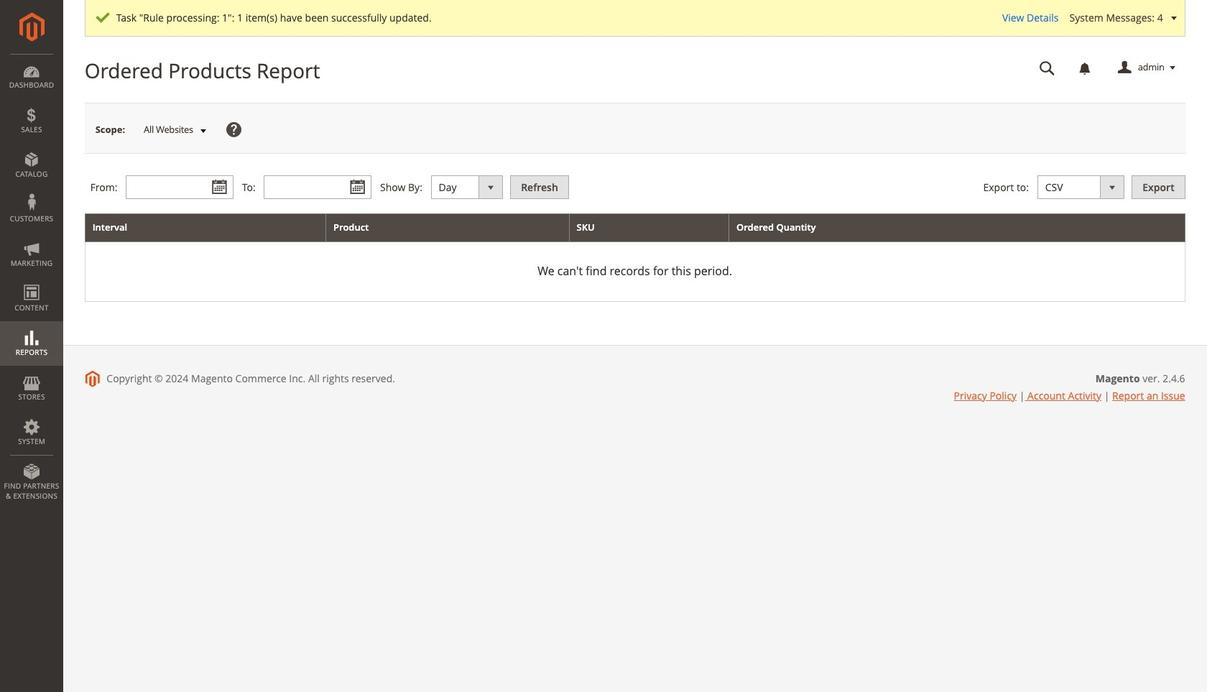 Task type: vqa. For each thing, say whether or not it's contained in the screenshot.
Magento Admin Panel image
yes



Task type: locate. For each thing, give the bounding box(es) containing it.
None text field
[[264, 176, 372, 199]]

magento admin panel image
[[19, 12, 44, 42]]

None text field
[[1030, 55, 1066, 81], [126, 176, 234, 199], [1030, 55, 1066, 81], [126, 176, 234, 199]]

menu bar
[[0, 54, 63, 508]]



